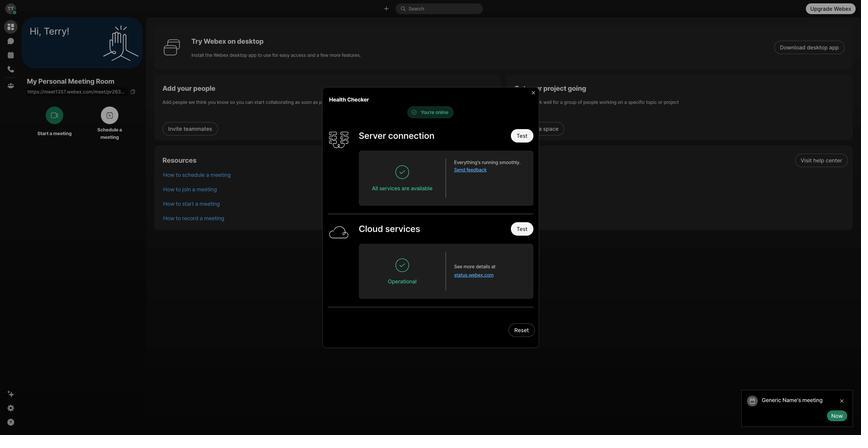 Task type: describe. For each thing, give the bounding box(es) containing it.
1 list item from the top
[[158, 153, 853, 168]]

2 list item from the top
[[158, 168, 853, 182]]

4 list item from the top
[[158, 197, 853, 211]]

cloud services image
[[328, 222, 349, 244]]

3 list item from the top
[[158, 182, 853, 197]]



Task type: locate. For each thing, give the bounding box(es) containing it.
None text field
[[27, 87, 128, 97]]

server connection image
[[328, 129, 349, 151]]

5 list item from the top
[[158, 211, 853, 225]]

navigation
[[0, 17, 22, 435]]

webex tab list
[[4, 20, 17, 93]]

list item
[[158, 153, 853, 168], [158, 168, 853, 182], [158, 182, 853, 197], [158, 197, 853, 211], [158, 211, 853, 225]]

alert
[[739, 387, 856, 430]]



Task type: vqa. For each thing, say whether or not it's contained in the screenshot.
2nd Hide meeting alert ICON from the bottom
no



